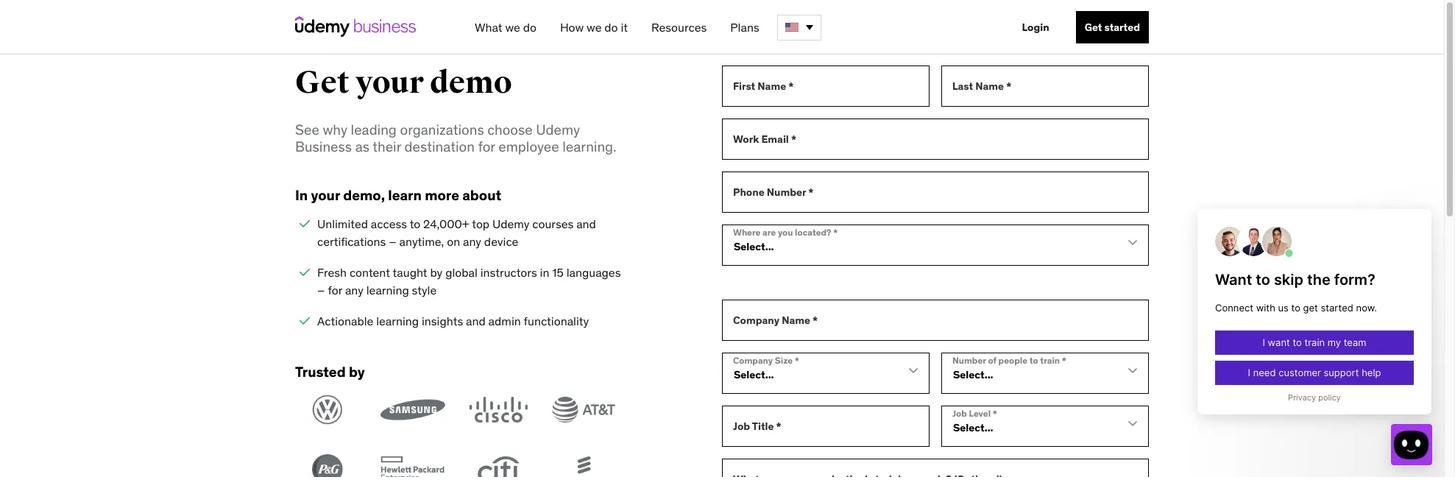 Task type: locate. For each thing, give the bounding box(es) containing it.
by right "trusted"
[[349, 363, 365, 381]]

udemy up device
[[493, 217, 530, 232]]

– inside fresh content taught by global instructors in 15 languages – for any learning style
[[317, 283, 325, 298]]

name for last
[[976, 79, 1004, 93]]

do for how we do it
[[605, 20, 618, 35]]

learning
[[367, 283, 409, 298], [376, 314, 419, 329]]

1 company from the top
[[733, 314, 780, 327]]

1 vertical spatial for
[[328, 283, 342, 298]]

company up company size *
[[733, 314, 780, 327]]

level
[[969, 408, 991, 419]]

train
[[1041, 355, 1060, 366]]

and inside unlimited access to 24,000+ top udemy courses and certifications – anytime, on any device
[[577, 217, 596, 232]]

0 vertical spatial for
[[478, 138, 495, 155]]

admin
[[489, 314, 521, 329]]

2 we from the left
[[587, 20, 602, 35]]

1 horizontal spatial any
[[463, 235, 482, 249]]

do inside dropdown button
[[523, 20, 537, 35]]

1 horizontal spatial to
[[1030, 355, 1039, 366]]

1 horizontal spatial we
[[587, 20, 602, 35]]

any
[[463, 235, 482, 249], [345, 283, 364, 298]]

0 vertical spatial to
[[410, 217, 421, 232]]

0 vertical spatial learning
[[367, 283, 409, 298]]

number of people to train *
[[953, 355, 1067, 366]]

learning down style
[[376, 314, 419, 329]]

company
[[733, 314, 780, 327], [733, 355, 773, 366]]

2 company from the top
[[733, 355, 773, 366]]

volkswagen logo image
[[295, 395, 360, 425]]

1 vertical spatial job
[[733, 420, 750, 433]]

Job Title * text field
[[722, 406, 930, 447]]

1 do from the left
[[523, 20, 537, 35]]

get started link
[[1076, 11, 1149, 43]]

1 vertical spatial to
[[1030, 355, 1039, 366]]

it
[[621, 20, 628, 35]]

1 horizontal spatial for
[[478, 138, 495, 155]]

work email *
[[733, 132, 797, 146]]

company left size
[[733, 355, 773, 366]]

their
[[373, 138, 401, 155]]

get up why
[[295, 64, 350, 101]]

* for job title *
[[777, 420, 782, 433]]

and left admin
[[466, 314, 486, 329]]

any down content
[[345, 283, 364, 298]]

15
[[552, 265, 564, 280]]

last name *
[[953, 79, 1012, 93]]

* for company size *
[[795, 355, 800, 366]]

for left the employee
[[478, 138, 495, 155]]

0 vertical spatial number
[[767, 185, 806, 199]]

1 horizontal spatial –
[[389, 235, 397, 249]]

plans
[[731, 20, 760, 35]]

learn
[[388, 186, 422, 204]]

1 vertical spatial learning
[[376, 314, 419, 329]]

udemy inside see why leading organizations choose udemy business as their destination for employee learning.
[[536, 121, 580, 139]]

job for job level *
[[953, 408, 967, 419]]

learning inside fresh content taught by global instructors in 15 languages – for any learning style
[[367, 283, 409, 298]]

0 vertical spatial and
[[577, 217, 596, 232]]

udemy inside unlimited access to 24,000+ top udemy courses and certifications – anytime, on any device
[[493, 217, 530, 232]]

in
[[295, 186, 308, 204]]

hewlett packard enterprise logo image
[[381, 454, 445, 477]]

1 horizontal spatial job
[[953, 408, 967, 419]]

0 horizontal spatial get
[[295, 64, 350, 101]]

job left the level
[[953, 408, 967, 419]]

udemy right choose
[[536, 121, 580, 139]]

to left train
[[1030, 355, 1039, 366]]

1 vertical spatial any
[[345, 283, 364, 298]]

started
[[1105, 21, 1141, 34]]

fresh content taught by global instructors in 15 languages – for any learning style
[[317, 265, 621, 298]]

1 vertical spatial get
[[295, 64, 350, 101]]

1 horizontal spatial your
[[356, 64, 424, 101]]

name for company
[[782, 314, 811, 327]]

languages
[[567, 265, 621, 280]]

name right last in the right top of the page
[[976, 79, 1004, 93]]

1 horizontal spatial do
[[605, 20, 618, 35]]

are
[[763, 227, 776, 238]]

p&g logo image
[[295, 454, 360, 477]]

we
[[505, 20, 521, 35], [587, 20, 602, 35]]

1 horizontal spatial udemy
[[536, 121, 580, 139]]

learning down content
[[367, 283, 409, 298]]

1 vertical spatial udemy
[[493, 217, 530, 232]]

to
[[410, 217, 421, 232], [1030, 355, 1039, 366]]

content
[[350, 265, 390, 280]]

– down fresh
[[317, 283, 325, 298]]

0 horizontal spatial for
[[328, 283, 342, 298]]

we right how
[[587, 20, 602, 35]]

job
[[953, 408, 967, 419], [733, 420, 750, 433]]

and
[[577, 217, 596, 232], [466, 314, 486, 329]]

– inside unlimited access to 24,000+ top udemy courses and certifications – anytime, on any device
[[389, 235, 397, 249]]

about
[[463, 186, 502, 204]]

for inside see why leading organizations choose udemy business as their destination for employee learning.
[[478, 138, 495, 155]]

to up anytime,
[[410, 217, 421, 232]]

by
[[430, 265, 443, 280], [349, 363, 365, 381]]

job left title
[[733, 420, 750, 433]]

do inside popup button
[[605, 20, 618, 35]]

get left started
[[1085, 21, 1103, 34]]

do right what
[[523, 20, 537, 35]]

to inside unlimited access to 24,000+ top udemy courses and certifications – anytime, on any device
[[410, 217, 421, 232]]

1 horizontal spatial and
[[577, 217, 596, 232]]

for inside fresh content taught by global instructors in 15 languages – for any learning style
[[328, 283, 342, 298]]

courses
[[533, 217, 574, 232]]

for down fresh
[[328, 283, 342, 298]]

unlimited
[[317, 217, 368, 232]]

*
[[789, 79, 794, 93], [1007, 79, 1012, 93], [792, 132, 797, 146], [809, 185, 814, 199], [834, 227, 838, 238], [813, 314, 818, 327], [795, 355, 800, 366], [1062, 355, 1067, 366], [993, 408, 998, 419], [777, 420, 782, 433]]

0 horizontal spatial to
[[410, 217, 421, 232]]

email
[[762, 132, 789, 146]]

get
[[1085, 21, 1103, 34], [295, 64, 350, 101]]

for
[[478, 138, 495, 155], [328, 283, 342, 298]]

1 horizontal spatial by
[[430, 265, 443, 280]]

by up style
[[430, 265, 443, 280]]

0 vertical spatial get
[[1085, 21, 1103, 34]]

login
[[1023, 21, 1050, 34]]

udemy
[[536, 121, 580, 139], [493, 217, 530, 232]]

trusted by
[[295, 363, 365, 381]]

number
[[767, 185, 806, 199], [953, 355, 987, 366]]

name right first
[[758, 79, 787, 93]]

resources button
[[646, 14, 713, 41]]

0 horizontal spatial your
[[311, 186, 340, 204]]

0 vertical spatial company
[[733, 314, 780, 327]]

1 vertical spatial your
[[311, 186, 340, 204]]

see why leading organizations choose udemy business as their destination for employee learning.
[[295, 121, 617, 155]]

2 do from the left
[[605, 20, 618, 35]]

and right courses
[[577, 217, 596, 232]]

0 vertical spatial any
[[463, 235, 482, 249]]

0 vertical spatial job
[[953, 408, 967, 419]]

First Name * text field
[[722, 65, 930, 107]]

* for company name *
[[813, 314, 818, 327]]

destination
[[405, 138, 475, 155]]

name up size
[[782, 314, 811, 327]]

your
[[356, 64, 424, 101], [311, 186, 340, 204]]

do left the it at top left
[[605, 20, 618, 35]]

we inside dropdown button
[[505, 20, 521, 35]]

do for what we do
[[523, 20, 537, 35]]

job level *
[[953, 408, 998, 419]]

name
[[758, 79, 787, 93], [976, 79, 1004, 93], [782, 314, 811, 327]]

0 horizontal spatial udemy
[[493, 217, 530, 232]]

more
[[425, 186, 460, 204]]

0 horizontal spatial by
[[349, 363, 365, 381]]

name for first
[[758, 79, 787, 93]]

udemy business image
[[295, 16, 416, 37]]

trusted
[[295, 363, 346, 381]]

0 vertical spatial –
[[389, 235, 397, 249]]

by inside fresh content taught by global instructors in 15 languages – for any learning style
[[430, 265, 443, 280]]

1 vertical spatial number
[[953, 355, 987, 366]]

unlimited access to 24,000+ top udemy courses and certifications – anytime, on any device
[[317, 217, 596, 249]]

first
[[733, 79, 756, 93]]

0 horizontal spatial and
[[466, 314, 486, 329]]

1 we from the left
[[505, 20, 521, 35]]

where
[[733, 227, 761, 238]]

0 vertical spatial udemy
[[536, 121, 580, 139]]

Work Email * email field
[[722, 118, 1149, 160]]

your for get
[[356, 64, 424, 101]]

udemy for any
[[493, 217, 530, 232]]

we inside popup button
[[587, 20, 602, 35]]

– for for
[[317, 283, 325, 298]]

1 horizontal spatial number
[[953, 355, 987, 366]]

0 horizontal spatial job
[[733, 420, 750, 433]]

we right what
[[505, 20, 521, 35]]

* for work email *
[[792, 132, 797, 146]]

0 vertical spatial by
[[430, 265, 443, 280]]

0 horizontal spatial any
[[345, 283, 364, 298]]

– down access
[[389, 235, 397, 249]]

Company Name * text field
[[722, 300, 1149, 341]]

0 horizontal spatial do
[[523, 20, 537, 35]]

Phone Number * telephone field
[[722, 171, 1149, 213]]

What are your organization's training needs? (Optional) text field
[[722, 459, 1149, 477]]

0 horizontal spatial –
[[317, 283, 325, 298]]

job title *
[[733, 420, 782, 433]]

–
[[389, 235, 397, 249], [317, 283, 325, 298]]

number left of
[[953, 355, 987, 366]]

* for phone number *
[[809, 185, 814, 199]]

0 horizontal spatial we
[[505, 20, 521, 35]]

number right the phone
[[767, 185, 806, 199]]

get inside menu "navigation"
[[1085, 21, 1103, 34]]

what we do button
[[469, 14, 543, 41]]

your for in
[[311, 186, 340, 204]]

learning.
[[563, 138, 617, 155]]

1 vertical spatial –
[[317, 283, 325, 298]]

size
[[775, 355, 793, 366]]

your up leading
[[356, 64, 424, 101]]

any right on
[[463, 235, 482, 249]]

taught
[[393, 265, 428, 280]]

1 horizontal spatial get
[[1085, 21, 1103, 34]]

company size *
[[733, 355, 800, 366]]

do
[[523, 20, 537, 35], [605, 20, 618, 35]]

1 vertical spatial company
[[733, 355, 773, 366]]

your right in
[[311, 186, 340, 204]]

0 vertical spatial your
[[356, 64, 424, 101]]



Task type: vqa. For each thing, say whether or not it's contained in the screenshot.
–
yes



Task type: describe. For each thing, give the bounding box(es) containing it.
last
[[953, 79, 974, 93]]

demo
[[430, 64, 512, 101]]

global
[[446, 265, 478, 280]]

* for last name *
[[1007, 79, 1012, 93]]

plans button
[[725, 14, 766, 41]]

resources
[[652, 20, 707, 35]]

functionality
[[524, 314, 589, 329]]

menu navigation
[[463, 0, 1149, 54]]

Last Name * text field
[[942, 65, 1149, 107]]

cisco logo image
[[466, 395, 531, 425]]

* for first name *
[[789, 79, 794, 93]]

what we do
[[475, 20, 537, 35]]

phone
[[733, 185, 765, 199]]

actionable learning insights and admin functionality
[[317, 314, 589, 329]]

why
[[323, 121, 348, 139]]

located?
[[795, 227, 832, 238]]

how we do it button
[[554, 14, 634, 41]]

business
[[295, 138, 352, 155]]

login button
[[1014, 11, 1059, 43]]

demo,
[[343, 186, 385, 204]]

udemy for learning.
[[536, 121, 580, 139]]

instructors
[[481, 265, 537, 280]]

any inside unlimited access to 24,000+ top udemy courses and certifications – anytime, on any device
[[463, 235, 482, 249]]

– for anytime,
[[389, 235, 397, 249]]

ericsson logo image
[[552, 454, 616, 477]]

in
[[540, 265, 550, 280]]

organizations
[[400, 121, 484, 139]]

anytime,
[[400, 235, 444, 249]]

for for get your demo
[[478, 138, 495, 155]]

as
[[355, 138, 370, 155]]

24,000+
[[423, 217, 470, 232]]

first name *
[[733, 79, 794, 93]]

actionable
[[317, 314, 374, 329]]

0 horizontal spatial number
[[767, 185, 806, 199]]

phone number *
[[733, 185, 814, 199]]

choose
[[488, 121, 533, 139]]

access
[[371, 217, 407, 232]]

company name *
[[733, 314, 818, 327]]

we for what
[[505, 20, 521, 35]]

samsung logo image
[[381, 395, 445, 425]]

for for unlimited access to 24,000+ top udemy courses and certifications – anytime, on any device
[[328, 283, 342, 298]]

1 vertical spatial and
[[466, 314, 486, 329]]

fresh
[[317, 265, 347, 280]]

company for company name *
[[733, 314, 780, 327]]

top
[[472, 217, 490, 232]]

you
[[778, 227, 793, 238]]

how we do it
[[560, 20, 628, 35]]

work
[[733, 132, 759, 146]]

we for how
[[587, 20, 602, 35]]

certifications
[[317, 235, 386, 249]]

get for get started
[[1085, 21, 1103, 34]]

where are you located? *
[[733, 227, 838, 238]]

employee
[[499, 138, 559, 155]]

at&t logo image
[[552, 395, 616, 425]]

citi logo image
[[466, 454, 531, 477]]

in your demo, learn more about
[[295, 186, 502, 204]]

style
[[412, 283, 437, 298]]

get started
[[1085, 21, 1141, 34]]

any inside fresh content taught by global instructors in 15 languages – for any learning style
[[345, 283, 364, 298]]

people
[[999, 355, 1028, 366]]

see
[[295, 121, 319, 139]]

* for job level *
[[993, 408, 998, 419]]

get for get your demo
[[295, 64, 350, 101]]

1 vertical spatial by
[[349, 363, 365, 381]]

company for company size *
[[733, 355, 773, 366]]

job for job title *
[[733, 420, 750, 433]]

of
[[989, 355, 997, 366]]

what
[[475, 20, 503, 35]]

title
[[752, 420, 774, 433]]

device
[[484, 235, 519, 249]]

get your demo
[[295, 64, 512, 101]]

insights
[[422, 314, 463, 329]]

on
[[447, 235, 460, 249]]

leading
[[351, 121, 397, 139]]

how
[[560, 20, 584, 35]]



